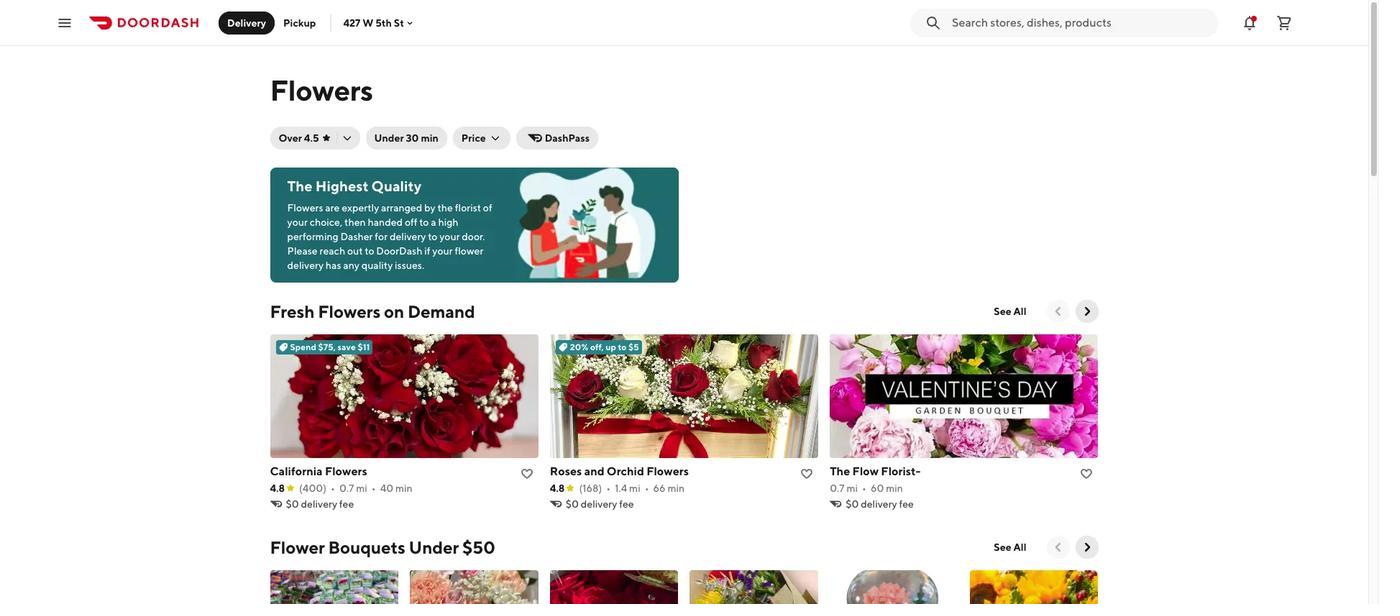 Task type: vqa. For each thing, say whether or not it's contained in the screenshot.
$​0 delivery fee related to and
yes



Task type: describe. For each thing, give the bounding box(es) containing it.
st
[[394, 17, 404, 28]]

5th
[[376, 17, 392, 28]]

flower
[[455, 245, 484, 257]]

$75,
[[318, 342, 336, 352]]

out
[[347, 245, 363, 257]]

delivery for roses and orchid flowers
[[581, 498, 617, 510]]

0.7 inside the flow florist- 0.7 mi • 60 min
[[830, 483, 845, 494]]

flow
[[853, 465, 879, 478]]

flower bouquets under $50 link
[[270, 536, 495, 559]]

mi inside the flow florist- 0.7 mi • 60 min
[[847, 483, 858, 494]]

door.
[[462, 231, 485, 242]]

see all link for demand
[[986, 300, 1035, 323]]

to right up
[[618, 342, 627, 352]]

the for the flow florist- 0.7 mi • 60 min
[[830, 465, 850, 478]]

4.5
[[304, 132, 319, 144]]

$5
[[629, 342, 639, 352]]

over 4.5
[[279, 132, 319, 144]]

all for demand
[[1014, 306, 1027, 317]]

see all for fresh flowers on demand
[[994, 306, 1027, 317]]

• 1.4 mi • 66 min
[[606, 483, 685, 494]]

reach
[[320, 245, 345, 257]]

66
[[653, 483, 666, 494]]

spend $75, save $11
[[290, 342, 370, 352]]

see all for flower bouquets under $50
[[994, 542, 1027, 553]]

issues.
[[395, 260, 424, 271]]

off
[[405, 216, 418, 228]]

$​0 for roses
[[566, 498, 579, 510]]

dashpass button
[[516, 127, 598, 150]]

3 $​0 delivery fee from the left
[[846, 498, 914, 510]]

$​0 delivery fee for flowers
[[286, 498, 354, 510]]

a
[[431, 216, 436, 228]]

please
[[287, 245, 318, 257]]

previous button of carousel image
[[1051, 540, 1065, 554]]

min inside the flow florist- 0.7 mi • 60 min
[[886, 483, 903, 494]]

3 fee from the left
[[899, 498, 914, 510]]

flowers up "save"
[[318, 301, 381, 321]]

orchid
[[607, 465, 644, 478]]

the flow florist- 0.7 mi • 60 min
[[830, 465, 921, 494]]

previous button of carousel image
[[1051, 304, 1065, 319]]

4.8 for roses and orchid flowers
[[550, 483, 565, 494]]

if
[[424, 245, 430, 257]]

has
[[326, 260, 341, 271]]

spend
[[290, 342, 316, 352]]

flowers up • 0.7 mi • 40 min at the left bottom of the page
[[325, 465, 367, 478]]

see all link for $50
[[986, 536, 1035, 559]]

roses and orchid flowers
[[550, 465, 689, 478]]

by
[[424, 202, 436, 214]]

20% off, up to $5
[[570, 342, 639, 352]]

• 0.7 mi • 40 min
[[331, 483, 413, 494]]

over 4.5 button
[[270, 127, 360, 150]]

Store search: begin typing to search for stores available on DoorDash text field
[[952, 15, 1210, 31]]

under inside button
[[374, 132, 404, 144]]

flowers inside the flowers are expertly arranged by the florist of your choice, then handed off to a high performing dasher for delivery to your door. please reach out to doordash if your flower delivery has any quality issues.
[[287, 202, 323, 214]]

bouquets
[[328, 537, 406, 557]]

3 $​0 from the left
[[846, 498, 859, 510]]

next button of carousel image for $50
[[1080, 540, 1094, 554]]

and
[[584, 465, 605, 478]]

fresh flowers on demand
[[270, 301, 475, 321]]

min right "66"
[[668, 483, 685, 494]]

$11
[[358, 342, 370, 352]]

flowers are expertly arranged by the florist of your choice, then handed off to a high performing dasher for delivery to your door. please reach out to doordash if your flower delivery has any quality issues.
[[287, 202, 492, 271]]

notification bell image
[[1241, 14, 1259, 31]]

save
[[338, 342, 356, 352]]

2 vertical spatial your
[[432, 245, 453, 257]]

427 w 5th st button
[[343, 17, 416, 28]]

quality
[[372, 178, 422, 194]]

427 w 5th st
[[343, 17, 404, 28]]

delivery
[[227, 17, 266, 28]]

off,
[[590, 342, 604, 352]]

the highest quality
[[287, 178, 422, 194]]

1 horizontal spatial under
[[409, 537, 459, 557]]

$50
[[462, 537, 495, 557]]

all for $50
[[1014, 542, 1027, 553]]

60
[[871, 483, 884, 494]]

open menu image
[[56, 14, 73, 31]]

california flowers
[[270, 465, 367, 478]]

florist
[[455, 202, 481, 214]]

doordash
[[376, 245, 422, 257]]

4.8 for california flowers
[[270, 483, 285, 494]]

to right out
[[365, 245, 374, 257]]

delivery down please
[[287, 260, 324, 271]]

are
[[325, 202, 340, 214]]

any
[[343, 260, 360, 271]]

427
[[343, 17, 361, 28]]

fee for flowers
[[339, 498, 354, 510]]

over
[[279, 132, 302, 144]]



Task type: locate. For each thing, give the bounding box(es) containing it.
(400)
[[299, 483, 327, 494]]

4.8 down california
[[270, 483, 285, 494]]

flower
[[270, 537, 325, 557]]

fee down 1.4
[[619, 498, 634, 510]]

1 horizontal spatial $​0
[[566, 498, 579, 510]]

all left previous button of carousel icon
[[1014, 306, 1027, 317]]

0.7 left 60
[[830, 483, 845, 494]]

0 vertical spatial next button of carousel image
[[1080, 304, 1094, 319]]

see all link left previous button of carousel image
[[986, 536, 1035, 559]]

2 mi from the left
[[629, 483, 641, 494]]

delivery down off
[[390, 231, 426, 242]]

1 horizontal spatial $​0 delivery fee
[[566, 498, 634, 510]]

pickup
[[283, 17, 316, 28]]

1 vertical spatial your
[[440, 231, 460, 242]]

$​0
[[286, 498, 299, 510], [566, 498, 579, 510], [846, 498, 859, 510]]

$​0 delivery fee down (168)
[[566, 498, 634, 510]]

0 vertical spatial see all link
[[986, 300, 1035, 323]]

2 see from the top
[[994, 542, 1012, 553]]

flowers
[[270, 73, 373, 107], [287, 202, 323, 214], [318, 301, 381, 321], [325, 465, 367, 478], [647, 465, 689, 478]]

quality
[[362, 260, 393, 271]]

1 vertical spatial all
[[1014, 542, 1027, 553]]

performing
[[287, 231, 338, 242]]

mi left "40"
[[356, 483, 367, 494]]

see left previous button of carousel icon
[[994, 306, 1012, 317]]

1 horizontal spatial 0.7
[[830, 483, 845, 494]]

$​0 delivery fee down (400)
[[286, 498, 354, 510]]

then
[[345, 216, 366, 228]]

see for flower bouquets under $50
[[994, 542, 1012, 553]]

see left previous button of carousel image
[[994, 542, 1012, 553]]

0 items, open order cart image
[[1276, 14, 1293, 31]]

0 vertical spatial the
[[287, 178, 313, 194]]

your up performing
[[287, 216, 308, 228]]

under 30 min
[[374, 132, 439, 144]]

4 • from the left
[[645, 483, 649, 494]]

0 vertical spatial your
[[287, 216, 308, 228]]

choice,
[[310, 216, 343, 228]]

min right 60
[[886, 483, 903, 494]]

roses
[[550, 465, 582, 478]]

fee for and
[[619, 498, 634, 510]]

fee down • 0.7 mi • 40 min at the left bottom of the page
[[339, 498, 354, 510]]

0 vertical spatial see
[[994, 306, 1012, 317]]

3 • from the left
[[606, 483, 611, 494]]

min
[[421, 132, 439, 144], [396, 483, 413, 494], [668, 483, 685, 494], [886, 483, 903, 494]]

1 • from the left
[[331, 483, 335, 494]]

0 vertical spatial all
[[1014, 306, 1027, 317]]

mi
[[356, 483, 367, 494], [629, 483, 641, 494], [847, 483, 858, 494]]

fresh
[[270, 301, 315, 321]]

california
[[270, 465, 323, 478]]

0 vertical spatial see all
[[994, 306, 1027, 317]]

1 vertical spatial see
[[994, 542, 1012, 553]]

mi for and
[[629, 483, 641, 494]]

to
[[420, 216, 429, 228], [428, 231, 438, 242], [365, 245, 374, 257], [618, 342, 627, 352]]

• left 1.4
[[606, 483, 611, 494]]

0 horizontal spatial $​0
[[286, 498, 299, 510]]

all
[[1014, 306, 1027, 317], [1014, 542, 1027, 553]]

2 next button of carousel image from the top
[[1080, 540, 1094, 554]]

1 $​0 delivery fee from the left
[[286, 498, 354, 510]]

•
[[331, 483, 335, 494], [372, 483, 376, 494], [606, 483, 611, 494], [645, 483, 649, 494], [862, 483, 867, 494]]

handed
[[368, 216, 403, 228]]

see all link
[[986, 300, 1035, 323], [986, 536, 1035, 559]]

flower bouquets under $50
[[270, 537, 495, 557]]

2 horizontal spatial fee
[[899, 498, 914, 510]]

20%
[[570, 342, 589, 352]]

flowers up 'choice,'
[[287, 202, 323, 214]]

2 all from the top
[[1014, 542, 1027, 553]]

of
[[483, 202, 492, 214]]

your
[[287, 216, 308, 228], [440, 231, 460, 242], [432, 245, 453, 257]]

$​0 delivery fee down 60
[[846, 498, 914, 510]]

demand
[[408, 301, 475, 321]]

40
[[380, 483, 394, 494]]

1 horizontal spatial 4.8
[[550, 483, 565, 494]]

1 4.8 from the left
[[270, 483, 285, 494]]

$​0 down the flow florist- 0.7 mi • 60 min at bottom right
[[846, 498, 859, 510]]

1 vertical spatial the
[[830, 465, 850, 478]]

price button
[[453, 127, 510, 150]]

1 mi from the left
[[356, 483, 367, 494]]

dashpass
[[545, 132, 590, 144]]

flowers up "66"
[[647, 465, 689, 478]]

2 • from the left
[[372, 483, 376, 494]]

the
[[438, 202, 453, 214]]

30
[[406, 132, 419, 144]]

0 horizontal spatial 4.8
[[270, 483, 285, 494]]

delivery down (400)
[[301, 498, 337, 510]]

next button of carousel image right previous button of carousel icon
[[1080, 304, 1094, 319]]

delivery down (168)
[[581, 498, 617, 510]]

the inside the flow florist- 0.7 mi • 60 min
[[830, 465, 850, 478]]

• left "40"
[[372, 483, 376, 494]]

4.8 down the roses
[[550, 483, 565, 494]]

0.7 down the california flowers
[[339, 483, 354, 494]]

3 mi from the left
[[847, 483, 858, 494]]

2 0.7 from the left
[[830, 483, 845, 494]]

4.8
[[270, 483, 285, 494], [550, 483, 565, 494]]

1 see from the top
[[994, 306, 1012, 317]]

arranged
[[381, 202, 422, 214]]

1 horizontal spatial the
[[830, 465, 850, 478]]

1 horizontal spatial mi
[[629, 483, 641, 494]]

0.7
[[339, 483, 354, 494], [830, 483, 845, 494]]

• right (400)
[[331, 483, 335, 494]]

1 fee from the left
[[339, 498, 354, 510]]

your right if
[[432, 245, 453, 257]]

0 horizontal spatial the
[[287, 178, 313, 194]]

delivery
[[390, 231, 426, 242], [287, 260, 324, 271], [301, 498, 337, 510], [581, 498, 617, 510], [861, 498, 897, 510]]

see
[[994, 306, 1012, 317], [994, 542, 1012, 553]]

delivery down 60
[[861, 498, 897, 510]]

see all left previous button of carousel image
[[994, 542, 1027, 553]]

$​0 down the roses
[[566, 498, 579, 510]]

highest
[[316, 178, 369, 194]]

1 all from the top
[[1014, 306, 1027, 317]]

• inside the flow florist- 0.7 mi • 60 min
[[862, 483, 867, 494]]

1 see all from the top
[[994, 306, 1027, 317]]

0 vertical spatial under
[[374, 132, 404, 144]]

min inside button
[[421, 132, 439, 144]]

dasher
[[340, 231, 373, 242]]

w
[[363, 17, 373, 28]]

2 $​0 from the left
[[566, 498, 579, 510]]

2 horizontal spatial mi
[[847, 483, 858, 494]]

mi right 1.4
[[629, 483, 641, 494]]

2 fee from the left
[[619, 498, 634, 510]]

fee
[[339, 498, 354, 510], [619, 498, 634, 510], [899, 498, 914, 510]]

under
[[374, 132, 404, 144], [409, 537, 459, 557]]

under left $50
[[409, 537, 459, 557]]

1 vertical spatial under
[[409, 537, 459, 557]]

2 horizontal spatial $​0 delivery fee
[[846, 498, 914, 510]]

see all
[[994, 306, 1027, 317], [994, 542, 1027, 553]]

2 see all link from the top
[[986, 536, 1035, 559]]

on
[[384, 301, 404, 321]]

mi down flow
[[847, 483, 858, 494]]

min right "40"
[[396, 483, 413, 494]]

next button of carousel image right previous button of carousel image
[[1080, 540, 1094, 554]]

• left 60
[[862, 483, 867, 494]]

(168)
[[579, 483, 602, 494]]

delivery for the flow florist-
[[861, 498, 897, 510]]

0 horizontal spatial fee
[[339, 498, 354, 510]]

delivery button
[[219, 11, 275, 34]]

1.4
[[615, 483, 627, 494]]

0 horizontal spatial $​0 delivery fee
[[286, 498, 354, 510]]

1 vertical spatial next button of carousel image
[[1080, 540, 1094, 554]]

2 see all from the top
[[994, 542, 1027, 553]]

$​0 for california
[[286, 498, 299, 510]]

0 horizontal spatial 0.7
[[339, 483, 354, 494]]

$​0 delivery fee for and
[[566, 498, 634, 510]]

5 • from the left
[[862, 483, 867, 494]]

see for fresh flowers on demand
[[994, 306, 1012, 317]]

2 4.8 from the left
[[550, 483, 565, 494]]

2 horizontal spatial $​0
[[846, 498, 859, 510]]

pickup button
[[275, 11, 325, 34]]

min right 30 at left top
[[421, 132, 439, 144]]

for
[[375, 231, 388, 242]]

1 $​0 from the left
[[286, 498, 299, 510]]

to left a
[[420, 216, 429, 228]]

expertly
[[342, 202, 379, 214]]

• left "66"
[[645, 483, 649, 494]]

the left flow
[[830, 465, 850, 478]]

1 see all link from the top
[[986, 300, 1035, 323]]

florist-
[[881, 465, 921, 478]]

next button of carousel image
[[1080, 304, 1094, 319], [1080, 540, 1094, 554]]

high
[[438, 216, 459, 228]]

1 next button of carousel image from the top
[[1080, 304, 1094, 319]]

mi for flowers
[[356, 483, 367, 494]]

under left 30 at left top
[[374, 132, 404, 144]]

next button of carousel image for demand
[[1080, 304, 1094, 319]]

under 30 min button
[[366, 127, 447, 150]]

the for the highest quality
[[287, 178, 313, 194]]

the left highest
[[287, 178, 313, 194]]

1 vertical spatial see all link
[[986, 536, 1035, 559]]

flowers up 'over 4.5' button
[[270, 73, 373, 107]]

see all left previous button of carousel icon
[[994, 306, 1027, 317]]

1 vertical spatial see all
[[994, 542, 1027, 553]]

price
[[462, 132, 486, 144]]

your down high
[[440, 231, 460, 242]]

fresh flowers on demand link
[[270, 300, 475, 323]]

up
[[606, 342, 616, 352]]

0 horizontal spatial under
[[374, 132, 404, 144]]

fee down "florist-"
[[899, 498, 914, 510]]

2 $​0 delivery fee from the left
[[566, 498, 634, 510]]

delivery for california flowers
[[301, 498, 337, 510]]

all left previous button of carousel image
[[1014, 542, 1027, 553]]

to down a
[[428, 231, 438, 242]]

see all link left previous button of carousel icon
[[986, 300, 1035, 323]]

$​0 down california
[[286, 498, 299, 510]]

1 horizontal spatial fee
[[619, 498, 634, 510]]

1 0.7 from the left
[[339, 483, 354, 494]]

0 horizontal spatial mi
[[356, 483, 367, 494]]



